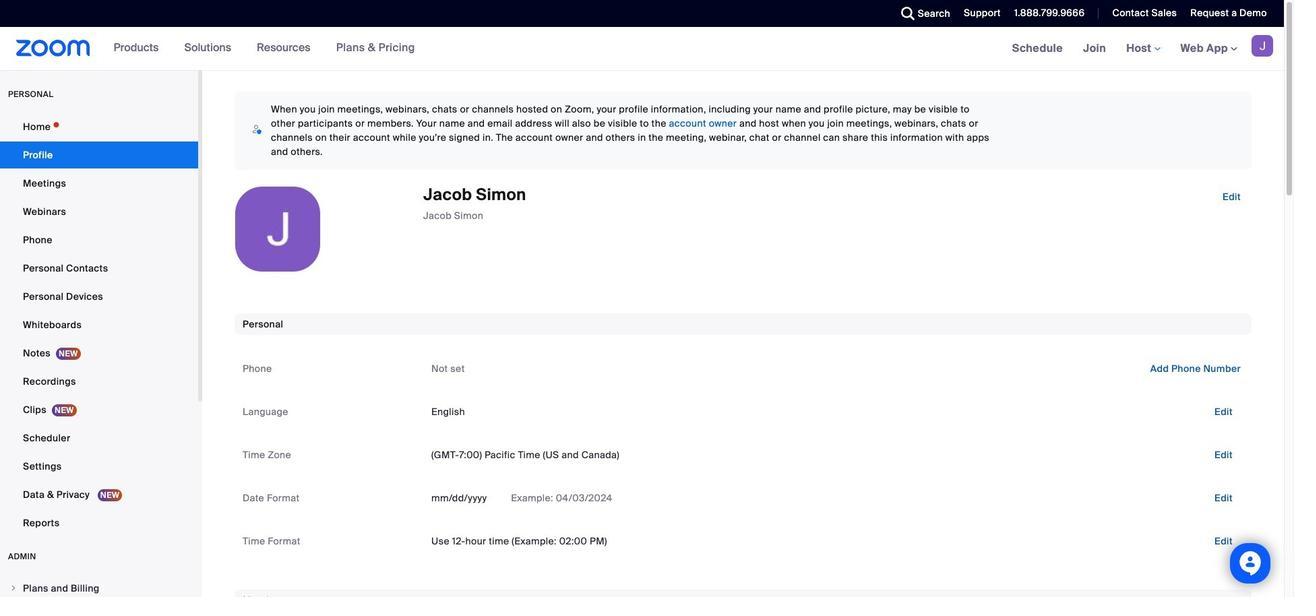 Task type: vqa. For each thing, say whether or not it's contained in the screenshot.
product information navigation
yes



Task type: describe. For each thing, give the bounding box(es) containing it.
edit user photo image
[[267, 223, 289, 235]]

meetings navigation
[[1002, 27, 1284, 71]]

zoom logo image
[[16, 40, 90, 57]]

profile picture image
[[1252, 35, 1274, 57]]

right image
[[9, 585, 18, 593]]

personal menu menu
[[0, 113, 198, 538]]

user photo image
[[235, 187, 320, 272]]



Task type: locate. For each thing, give the bounding box(es) containing it.
product information navigation
[[104, 27, 425, 70]]

menu item
[[0, 576, 198, 597]]

banner
[[0, 27, 1284, 71]]



